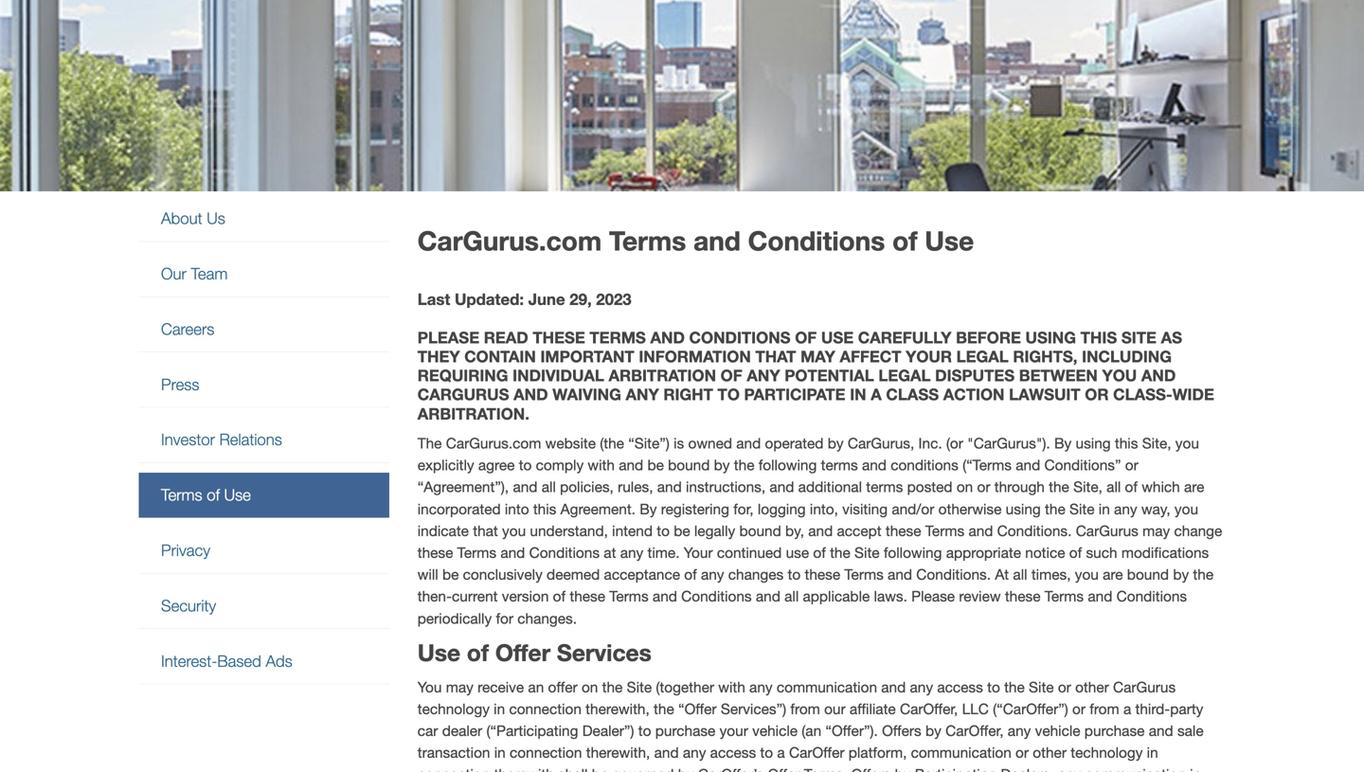 Task type: describe. For each thing, give the bounding box(es) containing it.
dealer
[[442, 723, 483, 740]]

affiliate
[[850, 701, 896, 718]]

0 vertical spatial bound
[[668, 457, 710, 474]]

otherwise
[[939, 501, 1002, 518]]

1 vertical spatial conditions.
[[917, 566, 991, 583]]

our team
[[161, 264, 228, 283]]

all down comply
[[542, 479, 556, 496]]

1 horizontal spatial a
[[1124, 701, 1132, 718]]

deemed
[[547, 566, 600, 583]]

instructions,
[[686, 479, 766, 496]]

in inside the cargurus.com website (the "site") is owned and operated by cargurus, inc. (or "cargurus"). by using this site, you explicitly agree to comply with and be bound by the following terms and conditions ("terms and conditions" or "agreement"), and all policies, rules, and instructions, and additional terms posted on or through the site, all of which are incorporated into this agreement. by registering for, logging into, visiting and/or otherwise using the site in any way, you indicate that you understand, intend to be legally bound by, and accept these terms and conditions. cargurus may change these terms and conditions at any time. your continued use of the site following appropriate notice of such modifications will be conclusively deemed acceptance of any changes to these terms and conditions. at all times, you are bound by the then-current version of these terms and conditions and all applicable laws. please review these terms and conditions periodically for changes.
[[1099, 501, 1111, 518]]

cargurus.com terms and conditions of use
[[418, 225, 974, 256]]

terms down the otherwise
[[926, 523, 965, 540]]

terms down times,
[[1045, 588, 1084, 605]]

laws.
[[874, 588, 908, 605]]

these down the and/or
[[886, 523, 922, 540]]

continued
[[717, 544, 782, 562]]

may inside the you may receive an offer on the site (together with any communication and any access to the site or other cargurus technology in connection therewith, the "offer services") from our affiliate caroffer, llc ("caroffer") or from a third-party car dealer ("participating dealer") to purchase your vehicle (an "offer").   offers by caroffer, any vehicle purchase and sale transaction in connection therewith, and any access to a caroffer platform, communication or other technology in connection therewith shall be governed by caroffer's offer terms. offers by participating dealers, any communicatio
[[446, 679, 474, 696]]

1 vertical spatial connection
[[510, 745, 582, 762]]

1 horizontal spatial technology
[[1071, 745, 1143, 762]]

appropriate
[[947, 544, 1022, 562]]

all down the conditions"
[[1107, 479, 1121, 496]]

1 from from the left
[[791, 701, 821, 718]]

terms down that
[[457, 544, 497, 562]]

your
[[684, 544, 713, 562]]

receive
[[478, 679, 524, 696]]

2 vertical spatial connection
[[418, 766, 490, 772]]

any down your
[[701, 566, 725, 583]]

0 horizontal spatial and
[[514, 385, 548, 404]]

0 vertical spatial offers
[[882, 723, 922, 740]]

menu containing about us
[[139, 196, 389, 685]]

may
[[801, 347, 836, 366]]

0 horizontal spatial offer
[[496, 639, 551, 667]]

1 vehicle from the left
[[753, 723, 798, 740]]

governed
[[613, 766, 674, 772]]

conditions"
[[1045, 457, 1122, 474]]

a
[[871, 385, 882, 404]]

be right the will
[[443, 566, 459, 583]]

site down accept
[[855, 544, 880, 562]]

notice
[[1026, 544, 1066, 562]]

changes
[[729, 566, 784, 583]]

the up instructions,
[[734, 457, 755, 474]]

0 horizontal spatial following
[[759, 457, 817, 474]]

(or
[[947, 435, 964, 452]]

about us
[[161, 209, 225, 228]]

indicate
[[418, 523, 469, 540]]

site left (together
[[627, 679, 652, 696]]

website
[[546, 435, 596, 452]]

in
[[850, 385, 867, 404]]

the
[[418, 435, 442, 452]]

1 therewith, from the top
[[586, 701, 650, 718]]

the down accept
[[830, 544, 851, 562]]

version
[[502, 588, 549, 605]]

to right agree on the left bottom of page
[[519, 457, 532, 474]]

to up "llc"
[[988, 679, 1001, 696]]

party
[[1171, 701, 1204, 718]]

us
[[207, 209, 225, 228]]

please
[[418, 328, 480, 347]]

last
[[418, 290, 450, 309]]

"cargurus").
[[968, 435, 1051, 452]]

any right dealers,
[[1059, 766, 1082, 772]]

to up caroffer's
[[761, 745, 773, 762]]

conclusively
[[463, 566, 543, 583]]

any up services")
[[750, 679, 773, 696]]

modifications
[[1122, 544, 1210, 562]]

1 vertical spatial offers
[[852, 766, 891, 772]]

the down (together
[[654, 701, 675, 718]]

information
[[639, 347, 751, 366]]

you down such
[[1075, 566, 1099, 583]]

action
[[944, 385, 1005, 404]]

the down modifications
[[1194, 566, 1214, 583]]

intend
[[612, 523, 653, 540]]

by down modifications
[[1174, 566, 1190, 583]]

all down use
[[785, 588, 799, 605]]

to down use
[[788, 566, 801, 583]]

you down into on the bottom left of page
[[502, 523, 526, 540]]

or down the ("terms
[[978, 479, 991, 496]]

2 vertical spatial use
[[418, 639, 461, 667]]

1 vertical spatial are
[[1103, 566, 1124, 583]]

terms of use link
[[139, 473, 389, 518]]

transaction
[[418, 745, 490, 762]]

they
[[418, 347, 460, 366]]

any up caroffer's
[[683, 745, 706, 762]]

visiting
[[843, 501, 888, 518]]

0 vertical spatial by
[[1055, 435, 1072, 452]]

any left way,
[[1115, 501, 1138, 518]]

about us link
[[139, 196, 389, 241]]

offer inside the you may receive an offer on the site (together with any communication and any access to the site or other cargurus technology in connection therewith, the "offer services") from our affiliate caroffer, llc ("caroffer") or from a third-party car dealer ("participating dealer") to purchase your vehicle (an "offer").   offers by caroffer, any vehicle purchase and sale transaction in connection therewith, and any access to a caroffer platform, communication or other technology in connection therewith shall be governed by caroffer's offer terms. offers by participating dealers, any communicatio
[[768, 766, 800, 772]]

2 from from the left
[[1090, 701, 1120, 718]]

arbitration
[[609, 366, 717, 385]]

these down the at
[[1005, 588, 1041, 605]]

use inside menu
[[224, 486, 251, 504]]

by right governed
[[678, 766, 694, 772]]

third-
[[1136, 701, 1171, 718]]

of inside menu
[[207, 486, 220, 504]]

team
[[191, 264, 228, 283]]

participating
[[915, 766, 997, 772]]

review
[[959, 588, 1001, 605]]

registering
[[661, 501, 730, 518]]

interest-based ads link
[[139, 639, 389, 684]]

important
[[541, 347, 635, 366]]

1 horizontal spatial of
[[795, 328, 817, 347]]

interest-based ads
[[161, 652, 293, 670]]

or right ("caroffer") at the right bottom
[[1073, 701, 1086, 718]]

or up dealers,
[[1016, 745, 1029, 762]]

29,
[[570, 290, 592, 309]]

affect
[[840, 347, 902, 366]]

in up therewith
[[494, 745, 506, 762]]

carefully
[[858, 328, 952, 347]]

these
[[533, 328, 585, 347]]

caroffer's
[[698, 766, 764, 772]]

shall
[[558, 766, 588, 772]]

ads
[[266, 652, 293, 670]]

the cargurus.com website (the "site") is owned and operated by cargurus, inc. (or "cargurus"). by using this site, you explicitly agree to comply with and be bound by the following terms and conditions ("terms and conditions" or "agreement"), and all policies, rules, and instructions, and additional terms posted on or through the site, all of which are incorporated into this agreement. by registering for, logging into, visiting and/or otherwise using the site in any way, you indicate that you understand, intend to be legally bound by, and accept these terms and conditions. cargurus may change these terms and conditions at any time. your continued use of the site following appropriate notice of such modifications will be conclusively deemed acceptance of any changes to these terms and conditions. at all times, you are bound by the then-current version of these terms and conditions and all applicable laws. please review these terms and conditions periodically for changes.
[[418, 435, 1223, 627]]

terms.
[[804, 766, 848, 772]]

explicitly
[[418, 457, 474, 474]]

be down "site")
[[648, 457, 664, 474]]

periodically
[[418, 610, 492, 627]]

1 horizontal spatial using
[[1076, 435, 1111, 452]]

relations
[[220, 430, 282, 449]]

by up participating
[[926, 723, 942, 740]]

accept
[[837, 523, 882, 540]]

1 vertical spatial by
[[640, 501, 657, 518]]

2023
[[596, 290, 632, 309]]

contain
[[465, 347, 536, 366]]

to right dealer")
[[639, 723, 652, 740]]

2 horizontal spatial and
[[1142, 366, 1176, 385]]

legally
[[695, 523, 736, 540]]

you down wide
[[1176, 435, 1200, 452]]

agree
[[479, 457, 515, 474]]

use of offer services
[[418, 639, 652, 667]]

services
[[557, 639, 652, 667]]

at
[[604, 544, 616, 562]]

an
[[528, 679, 544, 696]]

you may receive an offer on the site (together with any communication and any access to the site or other cargurus technology in connection therewith, the "offer services") from our affiliate caroffer, llc ("caroffer") or from a third-party car dealer ("participating dealer") to purchase your vehicle (an "offer").   offers by caroffer, any vehicle purchase and sale transaction in connection therewith, and any access to a caroffer platform, communication or other technology in connection therewith shall be governed by caroffer's offer terms. offers by participating dealers, any communicatio
[[418, 679, 1222, 772]]

0 vertical spatial conditions.
[[998, 523, 1072, 540]]

class-
[[1114, 385, 1173, 404]]

cargurus.com inside the cargurus.com website (the "site") is owned and operated by cargurus, inc. (or "cargurus"). by using this site, you explicitly agree to comply with and be bound by the following terms and conditions ("terms and conditions" or "agreement"), and all policies, rules, and instructions, and additional terms posted on or through the site, all of which are incorporated into this agreement. by registering for, logging into, visiting and/or otherwise using the site in any way, you indicate that you understand, intend to be legally bound by, and accept these terms and conditions. cargurus may change these terms and conditions at any time. your continued use of the site following appropriate notice of such modifications will be conclusively deemed acceptance of any changes to these terms and conditions. at all times, you are bound by the then-current version of these terms and conditions and all applicable laws. please review these terms and conditions periodically for changes.
[[446, 435, 542, 452]]

that
[[473, 523, 498, 540]]

applicable
[[803, 588, 870, 605]]

between
[[1020, 366, 1098, 385]]

1 vertical spatial terms
[[867, 479, 904, 496]]

1 vertical spatial caroffer,
[[946, 723, 1004, 740]]

2 therewith, from the top
[[586, 745, 650, 762]]

terms down acceptance at left bottom
[[610, 588, 649, 605]]

or up ("caroffer") at the right bottom
[[1058, 679, 1072, 696]]

1 vertical spatial a
[[778, 745, 785, 762]]

the down the conditions"
[[1049, 479, 1070, 496]]

that
[[756, 347, 797, 366]]

you
[[1103, 366, 1138, 385]]

the up ("caroffer") at the right bottom
[[1005, 679, 1025, 696]]

requiring
[[418, 366, 508, 385]]

1 vertical spatial communication
[[911, 745, 1012, 762]]



Task type: locate. For each thing, give the bounding box(es) containing it.
with inside the you may receive an offer on the site (together with any communication and any access to the site or other cargurus technology in connection therewith, the "offer services") from our affiliate caroffer, llc ("caroffer") or from a third-party car dealer ("participating dealer") to purchase your vehicle (an "offer").   offers by caroffer, any vehicle purchase and sale transaction in connection therewith, and any access to a caroffer platform, communication or other technology in connection therewith shall be governed by caroffer's offer terms. offers by participating dealers, any communicatio
[[719, 679, 746, 696]]

1 purchase from the left
[[656, 723, 716, 740]]

waiving
[[553, 385, 622, 404]]

press link
[[139, 362, 389, 407]]

time.
[[648, 544, 680, 562]]

terms inside menu
[[161, 486, 202, 504]]

operated
[[765, 435, 824, 452]]

0 horizontal spatial from
[[791, 701, 821, 718]]

may down way,
[[1143, 523, 1171, 540]]

including
[[1082, 347, 1172, 366]]

0 horizontal spatial communication
[[777, 679, 878, 696]]

on inside the cargurus.com website (the "site") is owned and operated by cargurus, inc. (or "cargurus"). by using this site, you explicitly agree to comply with and be bound by the following terms and conditions ("terms and conditions" or "agreement"), and all policies, rules, and instructions, and additional terms posted on or through the site, all of which are incorporated into this agreement. by registering for, logging into, visiting and/or otherwise using the site in any way, you indicate that you understand, intend to be legally bound by, and accept these terms and conditions. cargurus may change these terms and conditions at any time. your continued use of the site following appropriate notice of such modifications will be conclusively deemed acceptance of any changes to these terms and conditions. at all times, you are bound by the then-current version of these terms and conditions and all applicable laws. please review these terms and conditions periodically for changes.
[[957, 479, 974, 496]]

caroffer
[[789, 745, 845, 762]]

0 horizontal spatial legal
[[879, 366, 931, 385]]

cargurus up the third-
[[1114, 679, 1176, 696]]

"offer").
[[826, 723, 878, 740]]

from left the third-
[[1090, 701, 1120, 718]]

are right which
[[1185, 479, 1205, 496]]

and down individual
[[514, 385, 548, 404]]

or right the conditions"
[[1126, 457, 1139, 474]]

vehicle down ("caroffer") at the right bottom
[[1036, 723, 1081, 740]]

1 horizontal spatial bound
[[740, 523, 782, 540]]

careers
[[161, 320, 215, 338]]

terms up additional on the bottom
[[821, 457, 858, 474]]

0 horizontal spatial on
[[582, 679, 598, 696]]

site down the conditions"
[[1070, 501, 1095, 518]]

conditions. up please
[[917, 566, 991, 583]]

bound down is
[[668, 457, 710, 474]]

any
[[747, 366, 781, 385], [626, 385, 659, 404]]

1 horizontal spatial use
[[418, 639, 461, 667]]

and
[[651, 328, 685, 347], [1142, 366, 1176, 385], [514, 385, 548, 404]]

your
[[720, 723, 749, 740]]

based
[[217, 652, 261, 670]]

about
[[161, 209, 202, 228]]

1 vertical spatial may
[[446, 679, 474, 696]]

in down the third-
[[1147, 745, 1159, 762]]

0 vertical spatial therewith,
[[586, 701, 650, 718]]

privacy
[[161, 541, 210, 560]]

terms up '2023'
[[609, 225, 686, 256]]

1 horizontal spatial any
[[747, 366, 781, 385]]

by down rules,
[[640, 501, 657, 518]]

class
[[887, 385, 939, 404]]

terms of use
[[161, 486, 251, 504]]

of up to
[[721, 366, 743, 385]]

of
[[893, 225, 918, 256], [1126, 479, 1138, 496], [207, 486, 220, 504], [814, 544, 826, 562], [1070, 544, 1082, 562], [685, 566, 697, 583], [553, 588, 566, 605], [467, 639, 489, 667]]

may
[[1143, 523, 1171, 540], [446, 679, 474, 696]]

1 vertical spatial offer
[[768, 766, 800, 772]]

any up participating
[[910, 679, 934, 696]]

0 vertical spatial site,
[[1143, 435, 1172, 452]]

individual
[[513, 366, 605, 385]]

bound up continued
[[740, 523, 782, 540]]

menu
[[139, 196, 389, 685]]

be inside the you may receive an offer on the site (together with any communication and any access to the site or other cargurus technology in connection therewith, the "offer services") from our affiliate caroffer, llc ("caroffer") or from a third-party car dealer ("participating dealer") to purchase your vehicle (an "offer").   offers by caroffer, any vehicle purchase and sale transaction in connection therewith, and any access to a caroffer platform, communication or other technology in connection therewith shall be governed by caroffer's offer terms. offers by participating dealers, any communicatio
[[592, 766, 609, 772]]

this
[[1081, 328, 1118, 347]]

1 horizontal spatial offer
[[768, 766, 800, 772]]

and up information
[[651, 328, 685, 347]]

security
[[161, 596, 216, 615]]

or
[[1126, 457, 1139, 474], [978, 479, 991, 496], [1058, 679, 1072, 696], [1073, 701, 1086, 718], [1016, 745, 1029, 762]]

caroffer, down "llc"
[[946, 723, 1004, 740]]

into
[[505, 501, 529, 518]]

on inside the you may receive an offer on the site (together with any communication and any access to the site or other cargurus technology in connection therewith, the "offer services") from our affiliate caroffer, llc ("caroffer") or from a third-party car dealer ("participating dealer") to purchase your vehicle (an "offer").   offers by caroffer, any vehicle purchase and sale transaction in connection therewith, and any access to a caroffer platform, communication or other technology in connection therewith shall be governed by caroffer's offer terms. offers by participating dealers, any communicatio
[[582, 679, 598, 696]]

all right the at
[[1014, 566, 1028, 583]]

1 vertical spatial other
[[1033, 745, 1067, 762]]

0 horizontal spatial a
[[778, 745, 785, 762]]

site, down the conditions"
[[1074, 479, 1103, 496]]

in down the receive
[[494, 701, 505, 718]]

0 vertical spatial terms
[[821, 457, 858, 474]]

using down through
[[1006, 501, 1041, 518]]

and up class-
[[1142, 366, 1176, 385]]

with inside the cargurus.com website (the "site") is owned and operated by cargurus, inc. (or "cargurus"). by using this site, you explicitly agree to comply with and be bound by the following terms and conditions ("terms and conditions" or "agreement"), and all policies, rules, and instructions, and additional terms posted on or through the site, all of which are incorporated into this agreement. by registering for, logging into, visiting and/or otherwise using the site in any way, you indicate that you understand, intend to be legally bound by, and accept these terms and conditions. cargurus may change these terms and conditions at any time. your continued use of the site following appropriate notice of such modifications will be conclusively deemed acceptance of any changes to these terms and conditions. at all times, you are bound by the then-current version of these terms and conditions and all applicable laws. please review these terms and conditions periodically for changes.
[[588, 457, 615, 474]]

therewith, down dealer")
[[586, 745, 650, 762]]

policies,
[[560, 479, 614, 496]]

arbitration.
[[418, 404, 530, 423]]

this right into on the bottom left of page
[[533, 501, 557, 518]]

2 horizontal spatial use
[[925, 225, 974, 256]]

these up the will
[[418, 544, 453, 562]]

you up change
[[1175, 501, 1199, 518]]

for,
[[734, 501, 754, 518]]

may inside the cargurus.com website (the "site") is owned and operated by cargurus, inc. (or "cargurus"). by using this site, you explicitly agree to comply with and be bound by the following terms and conditions ("terms and conditions" or "agreement"), and all policies, rules, and instructions, and additional terms posted on or through the site, all of which are incorporated into this agreement. by registering for, logging into, visiting and/or otherwise using the site in any way, you indicate that you understand, intend to be legally bound by, and accept these terms and conditions. cargurus may change these terms and conditions at any time. your continued use of the site following appropriate notice of such modifications will be conclusively deemed acceptance of any changes to these terms and conditions. at all times, you are bound by the then-current version of these terms and conditions and all applicable laws. please review these terms and conditions periodically for changes.
[[1143, 523, 1171, 540]]

disputes
[[936, 366, 1015, 385]]

"agreement"),
[[418, 479, 509, 496]]

1 horizontal spatial other
[[1076, 679, 1110, 696]]

1 vertical spatial on
[[582, 679, 598, 696]]

technology down the third-
[[1071, 745, 1143, 762]]

current
[[452, 588, 498, 605]]

0 vertical spatial use
[[925, 225, 974, 256]]

2 vehicle from the left
[[1036, 723, 1081, 740]]

by up the conditions"
[[1055, 435, 1072, 452]]

by up instructions,
[[714, 457, 730, 474]]

with
[[588, 457, 615, 474], [719, 679, 746, 696]]

to up time.
[[657, 523, 670, 540]]

cargurus inside the you may receive an offer on the site (together with any communication and any access to the site or other cargurus technology in connection therewith, the "offer services") from our affiliate caroffer, llc ("caroffer") or from a third-party car dealer ("participating dealer") to purchase your vehicle (an "offer").   offers by caroffer, any vehicle purchase and sale transaction in connection therewith, and any access to a caroffer platform, communication or other technology in connection therewith shall be governed by caroffer's offer terms. offers by participating dealers, any communicatio
[[1114, 679, 1176, 696]]

conditions
[[748, 225, 886, 256], [529, 544, 600, 562], [682, 588, 752, 605], [1117, 588, 1188, 605]]

cargurus
[[418, 385, 509, 404]]

the down services
[[602, 679, 623, 696]]

rights,
[[1013, 347, 1078, 366]]

2 purchase from the left
[[1085, 723, 1145, 740]]

technology up dealer
[[418, 701, 490, 718]]

be down registering
[[674, 523, 691, 540]]

1 horizontal spatial vehicle
[[1036, 723, 1081, 740]]

0 vertical spatial a
[[1124, 701, 1132, 718]]

any down ("caroffer") at the right bottom
[[1008, 723, 1031, 740]]

agreement.
[[561, 501, 636, 518]]

last updated: june 29, 2023
[[418, 290, 632, 309]]

1 horizontal spatial communication
[[911, 745, 1012, 762]]

0 vertical spatial cargurus
[[1076, 523, 1139, 540]]

change
[[1175, 523, 1223, 540]]

services")
[[721, 701, 787, 718]]

connection down the transaction
[[418, 766, 490, 772]]

1 horizontal spatial from
[[1090, 701, 1120, 718]]

1 horizontal spatial may
[[1143, 523, 1171, 540]]

0 horizontal spatial with
[[588, 457, 615, 474]]

0 horizontal spatial bound
[[668, 457, 710, 474]]

(the
[[600, 435, 625, 452]]

0 vertical spatial of
[[795, 328, 817, 347]]

legal up the class
[[879, 366, 931, 385]]

inc.
[[919, 435, 943, 452]]

these
[[886, 523, 922, 540], [418, 544, 453, 562], [805, 566, 841, 583], [570, 588, 606, 605], [1005, 588, 1041, 605]]

access up caroffer's
[[711, 745, 756, 762]]

are
[[1185, 479, 1205, 496], [1103, 566, 1124, 583]]

are down such
[[1103, 566, 1124, 583]]

following down the and/or
[[884, 544, 942, 562]]

1 vertical spatial legal
[[879, 366, 931, 385]]

security link
[[139, 584, 389, 629]]

1 vertical spatial cargurus
[[1114, 679, 1176, 696]]

understand,
[[530, 523, 608, 540]]

caroffer, left "llc"
[[900, 701, 959, 718]]

"site")
[[629, 435, 670, 452]]

0 vertical spatial connection
[[509, 701, 582, 718]]

or
[[1085, 385, 1109, 404]]

before
[[956, 328, 1022, 347]]

using
[[1026, 328, 1077, 347]]

legal
[[957, 347, 1009, 366], [879, 366, 931, 385]]

0 horizontal spatial using
[[1006, 501, 1041, 518]]

(together
[[656, 679, 715, 696]]

1 horizontal spatial are
[[1185, 479, 1205, 496]]

investor relations link
[[139, 418, 389, 462]]

1 horizontal spatial terms
[[867, 479, 904, 496]]

terms
[[609, 225, 686, 256], [161, 486, 202, 504], [926, 523, 965, 540], [457, 544, 497, 562], [845, 566, 884, 583], [610, 588, 649, 605], [1045, 588, 1084, 605]]

communication up participating
[[911, 745, 1012, 762]]

any down the arbitration on the top of page
[[626, 385, 659, 404]]

1 vertical spatial cargurus.com
[[446, 435, 542, 452]]

acceptance
[[604, 566, 680, 583]]

all
[[542, 479, 556, 496], [1107, 479, 1121, 496], [1014, 566, 1028, 583], [785, 588, 799, 605]]

0 vertical spatial this
[[1115, 435, 1139, 452]]

1 vertical spatial bound
[[740, 523, 782, 540]]

bound down modifications
[[1128, 566, 1170, 583]]

0 vertical spatial may
[[1143, 523, 1171, 540]]

from
[[791, 701, 821, 718], [1090, 701, 1120, 718]]

a left the third-
[[1124, 701, 1132, 718]]

platform,
[[849, 745, 907, 762]]

0 vertical spatial are
[[1185, 479, 1205, 496]]

1 vertical spatial therewith,
[[586, 745, 650, 762]]

which
[[1142, 479, 1181, 496]]

any down the intend
[[620, 544, 644, 562]]

using up the conditions"
[[1076, 435, 1111, 452]]

0 vertical spatial with
[[588, 457, 615, 474]]

by right operated
[[828, 435, 844, 452]]

use
[[786, 544, 809, 562]]

0 vertical spatial legal
[[957, 347, 1009, 366]]

with down (the
[[588, 457, 615, 474]]

our team link
[[139, 252, 389, 296]]

1 horizontal spatial and
[[651, 328, 685, 347]]

dealer")
[[583, 723, 634, 740]]

0 vertical spatial caroffer,
[[900, 701, 959, 718]]

on right offer
[[582, 679, 598, 696]]

offer
[[548, 679, 578, 696]]

0 horizontal spatial by
[[640, 501, 657, 518]]

of up may
[[795, 328, 817, 347]]

by down platform,
[[895, 766, 911, 772]]

1 vertical spatial following
[[884, 544, 942, 562]]

1 vertical spatial access
[[711, 745, 756, 762]]

0 vertical spatial other
[[1076, 679, 1110, 696]]

1 horizontal spatial legal
[[957, 347, 1009, 366]]

cargurus.com up the last updated: june 29, 2023
[[418, 225, 602, 256]]

logging
[[758, 501, 806, 518]]

by
[[828, 435, 844, 452], [714, 457, 730, 474], [1174, 566, 1190, 583], [926, 723, 942, 740], [678, 766, 694, 772], [895, 766, 911, 772]]

therewith, up dealer")
[[586, 701, 650, 718]]

0 horizontal spatial use
[[224, 486, 251, 504]]

be right shall
[[592, 766, 609, 772]]

1 horizontal spatial on
[[957, 479, 974, 496]]

cargurus.com up agree on the left bottom of page
[[446, 435, 542, 452]]

0 horizontal spatial other
[[1033, 745, 1067, 762]]

1 horizontal spatial by
[[1055, 435, 1072, 452]]

0 vertical spatial access
[[938, 679, 984, 696]]

a left caroffer
[[778, 745, 785, 762]]

with up services")
[[719, 679, 746, 696]]

0 horizontal spatial terms
[[821, 457, 858, 474]]

0 horizontal spatial access
[[711, 745, 756, 762]]

1 horizontal spatial following
[[884, 544, 942, 562]]

1 horizontal spatial access
[[938, 679, 984, 696]]

0 horizontal spatial vehicle
[[753, 723, 798, 740]]

0 horizontal spatial technology
[[418, 701, 490, 718]]

offer up an
[[496, 639, 551, 667]]

("terms
[[963, 457, 1012, 474]]

0 vertical spatial technology
[[418, 701, 490, 718]]

conditions. up notice
[[998, 523, 1072, 540]]

press
[[161, 375, 199, 394]]

please read these terms and conditions of use carefully before using this site as they contain important information that may affect your legal rights, including requiring individual arbitration of any potential legal disputes between you and cargurus and waiving any right to participate in a class action lawsuit or class-wide arbitration.
[[418, 328, 1215, 423]]

1 horizontal spatial site,
[[1143, 435, 1172, 452]]

for
[[496, 610, 514, 627]]

connection down an
[[509, 701, 582, 718]]

1 vertical spatial technology
[[1071, 745, 1143, 762]]

owned
[[689, 435, 733, 452]]

site up ("caroffer") at the right bottom
[[1029, 679, 1054, 696]]

please
[[912, 588, 955, 605]]

1 vertical spatial this
[[533, 501, 557, 518]]

cargurus inside the cargurus.com website (the "site") is owned and operated by cargurus, inc. (or "cargurus"). by using this site, you explicitly agree to comply with and be bound by the following terms and conditions ("terms and conditions" or "agreement"), and all policies, rules, and instructions, and additional terms posted on or through the site, all of which are incorporated into this agreement. by registering for, logging into, visiting and/or otherwise using the site in any way, you indicate that you understand, intend to be legally bound by, and accept these terms and conditions. cargurus may change these terms and conditions at any time. your continued use of the site following appropriate notice of such modifications will be conclusively deemed acceptance of any changes to these terms and conditions. at all times, you are bound by the then-current version of these terms and conditions and all applicable laws. please review these terms and conditions periodically for changes.
[[1076, 523, 1139, 540]]

communication up our
[[777, 679, 878, 696]]

1 vertical spatial with
[[719, 679, 746, 696]]

1 vertical spatial use
[[224, 486, 251, 504]]

be
[[648, 457, 664, 474], [674, 523, 691, 540], [443, 566, 459, 583], [592, 766, 609, 772]]

purchase down "offer
[[656, 723, 716, 740]]

our
[[161, 264, 186, 283]]

rules,
[[618, 479, 653, 496]]

offers down platform,
[[852, 766, 891, 772]]

terms up laws.
[[845, 566, 884, 583]]

times,
[[1032, 566, 1071, 583]]

1 vertical spatial using
[[1006, 501, 1041, 518]]

1 vertical spatial of
[[721, 366, 743, 385]]

these down deemed
[[570, 588, 606, 605]]

0 horizontal spatial conditions.
[[917, 566, 991, 583]]

2 vertical spatial bound
[[1128, 566, 1170, 583]]

0 horizontal spatial any
[[626, 385, 659, 404]]

conditions
[[690, 328, 791, 347]]

wide
[[1173, 385, 1215, 404]]

terms up privacy
[[161, 486, 202, 504]]

0 horizontal spatial are
[[1103, 566, 1124, 583]]

1 horizontal spatial conditions.
[[998, 523, 1072, 540]]

to
[[519, 457, 532, 474], [657, 523, 670, 540], [788, 566, 801, 583], [988, 679, 1001, 696], [639, 723, 652, 740], [761, 745, 773, 762]]

1 horizontal spatial with
[[719, 679, 746, 696]]

0 vertical spatial cargurus.com
[[418, 225, 602, 256]]

0 horizontal spatial of
[[721, 366, 743, 385]]

you
[[1176, 435, 1200, 452], [1175, 501, 1199, 518], [502, 523, 526, 540], [1075, 566, 1099, 583]]

1 horizontal spatial purchase
[[1085, 723, 1145, 740]]

1 vertical spatial site,
[[1074, 479, 1103, 496]]

you
[[418, 679, 442, 696]]

0 vertical spatial communication
[[777, 679, 878, 696]]

1 horizontal spatial this
[[1115, 435, 1139, 452]]

may right you
[[446, 679, 474, 696]]

the up notice
[[1045, 501, 1066, 518]]

conditions.
[[998, 523, 1072, 540], [917, 566, 991, 583]]

investor relations
[[161, 430, 282, 449]]

this up the conditions"
[[1115, 435, 1139, 452]]

0 horizontal spatial this
[[533, 501, 557, 518]]

these up "applicable"
[[805, 566, 841, 583]]

0 vertical spatial following
[[759, 457, 817, 474]]



Task type: vqa. For each thing, say whether or not it's contained in the screenshot.
chevron down icon within CABIN SIZE DROPDOWN BUTTON
no



